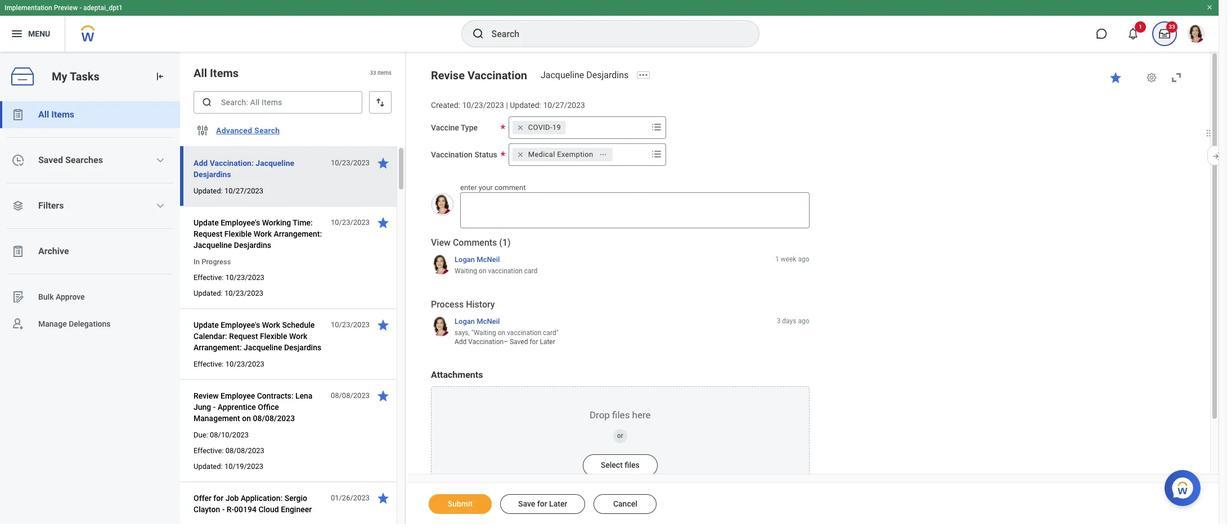 Task type: vqa. For each thing, say whether or not it's contained in the screenshot.
the top Arrangement:
yes



Task type: locate. For each thing, give the bounding box(es) containing it.
review
[[194, 392, 219, 401]]

logan mcneil button inside process history region
[[455, 317, 500, 326]]

ago inside process history region
[[798, 317, 809, 325]]

action bar region
[[406, 483, 1219, 524]]

update inside update employee's work schedule calendar: request flexible work arrangement: jacqueline desjardins
[[194, 321, 219, 330]]

clipboard image inside "archive" button
[[11, 245, 25, 258]]

submit button
[[429, 495, 492, 514]]

submit
[[448, 500, 473, 509]]

clipboard image left the archive
[[11, 245, 25, 258]]

saved right – at the left of page
[[510, 338, 528, 346]]

my tasks element inside menu banner
[[1149, 21, 1181, 46]]

notifications large image
[[1128, 28, 1139, 39]]

1 horizontal spatial all items
[[194, 66, 239, 80]]

desjardins inside update employee's working time: request flexible work arrangement: jacqueline desjardins
[[234, 241, 271, 250]]

logan mcneil up waiting
[[455, 255, 500, 264]]

add left 'vaccination:'
[[194, 159, 208, 168]]

2 logan from the top
[[455, 317, 475, 326]]

–
[[504, 338, 508, 346]]

0 vertical spatial arrangement:
[[274, 230, 322, 239]]

1 vertical spatial logan mcneil button
[[455, 317, 500, 326]]

all items button
[[0, 101, 180, 128]]

0 horizontal spatial all items
[[38, 109, 74, 120]]

0 vertical spatial effective:
[[194, 273, 224, 282]]

arrangement:
[[274, 230, 322, 239], [194, 343, 242, 352]]

- inside review employee contracts: lena jung - apprentice office management on 08/08/2023
[[213, 403, 216, 412]]

0 horizontal spatial search image
[[201, 97, 213, 108]]

card
[[524, 267, 537, 275]]

1 vertical spatial vaccination
[[431, 150, 473, 159]]

progress
[[202, 258, 231, 266]]

search image up 'configure' image
[[201, 97, 213, 108]]

save for later
[[518, 500, 567, 509]]

vaccination left card
[[488, 267, 523, 275]]

chevron down image for saved searches
[[156, 156, 165, 165]]

2 vertical spatial work
[[289, 332, 307, 341]]

vaccination up "|"
[[468, 69, 527, 82]]

0 vertical spatial saved
[[38, 155, 63, 165]]

item list element
[[180, 52, 406, 524]]

0 horizontal spatial 10/27/2023
[[224, 187, 263, 195]]

ago for view comments (1)
[[798, 255, 809, 263]]

all inside button
[[38, 109, 49, 120]]

3 effective: from the top
[[194, 447, 224, 455]]

request up in progress
[[194, 230, 222, 239]]

1 mcneil from the top
[[477, 255, 500, 264]]

saved
[[38, 155, 63, 165], [510, 338, 528, 346]]

star image
[[376, 156, 390, 170], [376, 216, 390, 230]]

1 vertical spatial all
[[38, 109, 49, 120]]

x small image
[[515, 149, 526, 160]]

work down schedule
[[289, 332, 307, 341]]

mcneil up waiting on vaccination card on the bottom left of page
[[477, 255, 500, 264]]

0 vertical spatial all items
[[194, 66, 239, 80]]

10/27/2023 up 19
[[543, 101, 585, 110]]

vaccination
[[488, 267, 523, 275], [507, 329, 541, 337]]

jacqueline up 19
[[541, 70, 584, 80]]

process
[[431, 299, 464, 310]]

0 vertical spatial 33
[[1169, 24, 1175, 30]]

08/08/2023 down office
[[253, 414, 295, 423]]

0 vertical spatial update
[[194, 218, 219, 227]]

clipboard image up clock check icon
[[11, 108, 25, 122]]

logan mcneil up "waiting
[[455, 317, 500, 326]]

updated:
[[510, 101, 541, 110], [194, 187, 223, 195], [194, 289, 223, 298], [194, 463, 223, 471]]

approve
[[56, 292, 85, 301]]

medical exemption
[[528, 150, 593, 159]]

1 horizontal spatial saved
[[510, 338, 528, 346]]

clipboard image inside all items button
[[11, 108, 25, 122]]

logan mcneil button
[[455, 255, 500, 264], [455, 317, 500, 326]]

0 horizontal spatial 1
[[775, 255, 779, 263]]

1 horizontal spatial flexible
[[260, 332, 287, 341]]

0 vertical spatial employee's
[[221, 218, 260, 227]]

calendar:
[[194, 332, 227, 341]]

2 vertical spatial vaccination
[[468, 338, 504, 346]]

08/08/2023 up 10/19/2023
[[225, 447, 264, 455]]

for inside "says, "waiting on vaccination card" add vaccination – saved for later"
[[530, 338, 538, 346]]

1
[[1139, 24, 1142, 30], [775, 255, 779, 263]]

2 horizontal spatial on
[[498, 329, 505, 337]]

medical
[[528, 150, 555, 159]]

1 for 1
[[1139, 24, 1142, 30]]

2 chevron down image from the top
[[156, 201, 165, 210]]

vaccination status
[[431, 150, 497, 159]]

1 vertical spatial flexible
[[260, 332, 287, 341]]

1 vertical spatial on
[[498, 329, 505, 337]]

inbox large image
[[1159, 28, 1170, 39]]

1 vertical spatial chevron down image
[[156, 201, 165, 210]]

1 vertical spatial request
[[229, 332, 258, 341]]

manage
[[38, 319, 67, 328]]

2 employee's from the top
[[221, 321, 260, 330]]

2 effective: from the top
[[194, 360, 224, 369]]

updated: down 'vaccination:'
[[194, 187, 223, 195]]

chevron down image inside saved searches dropdown button
[[156, 156, 165, 165]]

request
[[194, 230, 222, 239], [229, 332, 258, 341]]

1 star image from the top
[[376, 156, 390, 170]]

1 week ago
[[775, 255, 809, 263]]

1 horizontal spatial 33
[[1169, 24, 1175, 30]]

1 logan mcneil from the top
[[455, 255, 500, 264]]

1 vertical spatial 1
[[775, 255, 779, 263]]

desjardins
[[586, 70, 629, 80], [194, 170, 231, 179], [234, 241, 271, 250], [284, 343, 321, 352]]

1 vertical spatial later
[[549, 500, 567, 509]]

2 logan mcneil button from the top
[[455, 317, 500, 326]]

1 logan from the top
[[455, 255, 475, 264]]

update for update employee's working time: request flexible work arrangement: jacqueline desjardins
[[194, 218, 219, 227]]

work left schedule
[[262, 321, 280, 330]]

search image up revise vaccination
[[471, 27, 485, 41]]

my tasks element
[[1149, 21, 1181, 46], [0, 52, 180, 524]]

1 horizontal spatial add
[[455, 338, 467, 346]]

1 horizontal spatial my tasks element
[[1149, 21, 1181, 46]]

1 vertical spatial employee's
[[221, 321, 260, 330]]

1 vertical spatial saved
[[510, 338, 528, 346]]

0 vertical spatial 1
[[1139, 24, 1142, 30]]

1 clipboard image from the top
[[11, 108, 25, 122]]

0 horizontal spatial my tasks element
[[0, 52, 180, 524]]

arrangement: inside update employee's work schedule calendar: request flexible work arrangement: jacqueline desjardins
[[194, 343, 242, 352]]

application:
[[241, 494, 283, 503]]

1 vertical spatial search image
[[201, 97, 213, 108]]

update employee's working time: request flexible work arrangement: jacqueline desjardins button
[[194, 216, 325, 252]]

enter
[[460, 183, 477, 192]]

1 vertical spatial logan mcneil
[[455, 317, 500, 326]]

0 horizontal spatial 33
[[370, 70, 376, 76]]

flexible up progress
[[224, 230, 252, 239]]

star image for add vaccination: jacqueline desjardins
[[376, 156, 390, 170]]

employee's inside update employee's working time: request flexible work arrangement: jacqueline desjardins
[[221, 218, 260, 227]]

0 vertical spatial request
[[194, 230, 222, 239]]

00194
[[234, 505, 257, 514]]

"waiting
[[471, 329, 496, 337]]

logan mcneil button up "waiting
[[455, 317, 500, 326]]

due: 08/10/2023
[[194, 431, 249, 439]]

search
[[254, 126, 280, 135]]

my tasks element containing 33
[[1149, 21, 1181, 46]]

star image for due: 08/10/2023
[[376, 389, 390, 403]]

logan up waiting
[[455, 255, 475, 264]]

transformation import image
[[154, 71, 165, 82]]

1 vertical spatial 33
[[370, 70, 376, 76]]

star image
[[1109, 71, 1123, 84], [376, 318, 390, 332], [376, 389, 390, 403], [376, 492, 390, 505]]

- up "management"
[[213, 403, 216, 412]]

comments
[[453, 238, 497, 248]]

chevron down image
[[156, 156, 165, 165], [156, 201, 165, 210]]

3 days ago
[[777, 317, 809, 325]]

saved inside saved searches dropdown button
[[38, 155, 63, 165]]

logan up says,
[[455, 317, 475, 326]]

contracts:
[[257, 392, 293, 401]]

effective: down due:
[[194, 447, 224, 455]]

0 vertical spatial items
[[210, 66, 239, 80]]

effective: 10/23/2023 up employee
[[194, 360, 264, 369]]

logan for comments
[[455, 255, 475, 264]]

2 star image from the top
[[376, 216, 390, 230]]

jacqueline inside update employee's working time: request flexible work arrangement: jacqueline desjardins
[[194, 241, 232, 250]]

0 horizontal spatial all
[[38, 109, 49, 120]]

for for save for later
[[537, 500, 547, 509]]

all items
[[194, 66, 239, 80], [38, 109, 74, 120]]

ago right the week
[[798, 255, 809, 263]]

0 vertical spatial logan
[[455, 255, 475, 264]]

save
[[518, 500, 535, 509]]

1 horizontal spatial arrangement:
[[274, 230, 322, 239]]

0 vertical spatial -
[[79, 4, 82, 12]]

logan for history
[[455, 317, 475, 326]]

0 horizontal spatial items
[[51, 109, 74, 120]]

star image for 01/26/2023
[[376, 492, 390, 505]]

0 vertical spatial logan mcneil
[[455, 255, 500, 264]]

0 vertical spatial flexible
[[224, 230, 252, 239]]

vaccination down "waiting
[[468, 338, 504, 346]]

jacqueline down search
[[256, 159, 294, 168]]

on right waiting
[[479, 267, 486, 275]]

1 vertical spatial add
[[455, 338, 467, 346]]

33 left items
[[370, 70, 376, 76]]

1 vertical spatial arrangement:
[[194, 343, 242, 352]]

10/27/2023 inside item list element
[[224, 187, 263, 195]]

1 vertical spatial logan
[[455, 317, 475, 326]]

2 effective: 10/23/2023 from the top
[[194, 360, 264, 369]]

10/27/2023
[[543, 101, 585, 110], [224, 187, 263, 195]]

job
[[225, 494, 239, 503]]

jacqueline down schedule
[[244, 343, 282, 352]]

1 vertical spatial my tasks element
[[0, 52, 180, 524]]

star image for effective: 10/23/2023
[[376, 318, 390, 332]]

effective: 10/23/2023 up updated: 10/23/2023
[[194, 273, 264, 282]]

2 logan mcneil from the top
[[455, 317, 500, 326]]

work inside update employee's working time: request flexible work arrangement: jacqueline desjardins
[[254, 230, 272, 239]]

1 ago from the top
[[798, 255, 809, 263]]

0 vertical spatial later
[[540, 338, 555, 346]]

view comments (1)
[[431, 238, 511, 248]]

Search Workday  search field
[[492, 21, 736, 46]]

mcneil up "waiting
[[477, 317, 500, 326]]

2 vertical spatial effective:
[[194, 447, 224, 455]]

for right – at the left of page
[[530, 338, 538, 346]]

jacqueline inside add vaccination: jacqueline desjardins
[[256, 159, 294, 168]]

employee's up calendar: on the bottom left of the page
[[221, 321, 260, 330]]

33 inside 33 button
[[1169, 24, 1175, 30]]

logan inside process history region
[[455, 317, 475, 326]]

updated: 10/23/2023
[[194, 289, 263, 298]]

1 horizontal spatial 10/27/2023
[[543, 101, 585, 110]]

2 clipboard image from the top
[[11, 245, 25, 258]]

2 update from the top
[[194, 321, 219, 330]]

1 vertical spatial effective:
[[194, 360, 224, 369]]

all
[[194, 66, 207, 80], [38, 109, 49, 120]]

1 vertical spatial effective: 10/23/2023
[[194, 360, 264, 369]]

0 vertical spatial vaccination
[[488, 267, 523, 275]]

logan mcneil inside process history region
[[455, 317, 500, 326]]

0 horizontal spatial flexible
[[224, 230, 252, 239]]

1 vertical spatial vaccination
[[507, 329, 541, 337]]

08/08/2023 right lena
[[331, 392, 370, 400]]

0 vertical spatial mcneil
[[477, 255, 500, 264]]

rename image
[[11, 290, 25, 304]]

jacqueline desjardins
[[541, 70, 629, 80]]

1 effective: 10/23/2023 from the top
[[194, 273, 264, 282]]

star image for update employee's working time: request flexible work arrangement: jacqueline desjardins
[[376, 216, 390, 230]]

all right transformation import image
[[194, 66, 207, 80]]

vaccine type
[[431, 123, 478, 132]]

1 employee's from the top
[[221, 218, 260, 227]]

0 vertical spatial star image
[[376, 156, 390, 170]]

0 vertical spatial 10/27/2023
[[543, 101, 585, 110]]

1 effective: from the top
[[194, 273, 224, 282]]

clipboard image
[[11, 108, 25, 122], [11, 245, 25, 258]]

1 right notifications large icon
[[1139, 24, 1142, 30]]

add vaccination: jacqueline desjardins
[[194, 159, 294, 179]]

updated: right "|"
[[510, 101, 541, 110]]

1 vertical spatial all items
[[38, 109, 74, 120]]

filters
[[38, 200, 64, 211]]

revise vaccination
[[431, 69, 527, 82]]

effective: for review employee contracts: lena jung - apprentice office management on 08/08/2023
[[194, 447, 224, 455]]

1 vertical spatial clipboard image
[[11, 245, 25, 258]]

for up ‎-
[[213, 494, 224, 503]]

covid-19 element
[[528, 123, 561, 133]]

later right save
[[549, 500, 567, 509]]

1 vertical spatial update
[[194, 321, 219, 330]]

jacqueline inside update employee's work schedule calendar: request flexible work arrangement: jacqueline desjardins
[[244, 343, 282, 352]]

1 vertical spatial ago
[[798, 317, 809, 325]]

for right save
[[537, 500, 547, 509]]

my tasks
[[52, 70, 99, 83]]

for inside offer for job application: sergio clayton ‎- r-00194 cloud engineer
[[213, 494, 224, 503]]

add
[[194, 159, 208, 168], [455, 338, 467, 346]]

2 mcneil from the top
[[477, 317, 500, 326]]

chevron down image for filters
[[156, 201, 165, 210]]

0 vertical spatial effective: 10/23/2023
[[194, 273, 264, 282]]

add down says,
[[455, 338, 467, 346]]

flexible
[[224, 230, 252, 239], [260, 332, 287, 341]]

update up calendar: on the bottom left of the page
[[194, 321, 219, 330]]

sergio
[[285, 494, 307, 503]]

0 vertical spatial clipboard image
[[11, 108, 25, 122]]

33 left profile logan mcneil image
[[1169, 24, 1175, 30]]

1 update from the top
[[194, 218, 219, 227]]

vaccination
[[468, 69, 527, 82], [431, 150, 473, 159], [468, 338, 504, 346]]

work down working
[[254, 230, 272, 239]]

1 horizontal spatial request
[[229, 332, 258, 341]]

logan mcneil
[[455, 255, 500, 264], [455, 317, 500, 326]]

- inside menu banner
[[79, 4, 82, 12]]

0 vertical spatial my tasks element
[[1149, 21, 1181, 46]]

1 inside button
[[1139, 24, 1142, 30]]

later inside "says, "waiting on vaccination card" add vaccination – saved for later"
[[540, 338, 555, 346]]

arrangement: inside update employee's working time: request flexible work arrangement: jacqueline desjardins
[[274, 230, 322, 239]]

flexible down schedule
[[260, 332, 287, 341]]

apprentice
[[218, 403, 256, 412]]

1 vertical spatial mcneil
[[477, 317, 500, 326]]

status
[[475, 150, 497, 159]]

schedule
[[282, 321, 315, 330]]

1 horizontal spatial all
[[194, 66, 207, 80]]

vaccination down vaccine type
[[431, 150, 473, 159]]

1 horizontal spatial -
[[213, 403, 216, 412]]

0 horizontal spatial request
[[194, 230, 222, 239]]

1 vertical spatial 08/08/2023
[[253, 414, 295, 423]]

arrangement: down calendar: on the bottom left of the page
[[194, 343, 242, 352]]

1 vertical spatial star image
[[376, 216, 390, 230]]

on down apprentice on the bottom left
[[242, 414, 251, 423]]

0 vertical spatial on
[[479, 267, 486, 275]]

search image
[[471, 27, 485, 41], [201, 97, 213, 108]]

update
[[194, 218, 219, 227], [194, 321, 219, 330]]

jacqueline up in progress
[[194, 241, 232, 250]]

33 inside item list element
[[370, 70, 376, 76]]

employee's inside update employee's work schedule calendar: request flexible work arrangement: jacqueline desjardins
[[221, 321, 260, 330]]

desjardins down schedule
[[284, 343, 321, 352]]

covid-19
[[528, 123, 561, 132]]

desjardins down working
[[234, 241, 271, 250]]

add inside "says, "waiting on vaccination card" add vaccination – saved for later"
[[455, 338, 467, 346]]

0 vertical spatial ago
[[798, 255, 809, 263]]

later down card"
[[540, 338, 555, 346]]

0 vertical spatial search image
[[471, 27, 485, 41]]

0 vertical spatial add
[[194, 159, 208, 168]]

on inside review employee contracts: lena jung - apprentice office management on 08/08/2023
[[242, 414, 251, 423]]

effective: down in progress
[[194, 273, 224, 282]]

2 vertical spatial on
[[242, 414, 251, 423]]

update inside update employee's working time: request flexible work arrangement: jacqueline desjardins
[[194, 218, 219, 227]]

0 vertical spatial chevron down image
[[156, 156, 165, 165]]

logan mcneil button up waiting
[[455, 255, 500, 264]]

desjardins down 'vaccination:'
[[194, 170, 231, 179]]

related actions image
[[600, 151, 607, 158]]

arrangement: down time:
[[274, 230, 322, 239]]

update for update employee's work schedule calendar: request flexible work arrangement: jacqueline desjardins
[[194, 321, 219, 330]]

all up saved searches
[[38, 109, 49, 120]]

0 horizontal spatial on
[[242, 414, 251, 423]]

1 horizontal spatial items
[[210, 66, 239, 80]]

0 horizontal spatial arrangement:
[[194, 343, 242, 352]]

list
[[0, 101, 180, 338]]

33
[[1169, 24, 1175, 30], [370, 70, 376, 76]]

perspective image
[[11, 199, 25, 213]]

1 horizontal spatial on
[[479, 267, 486, 275]]

0 horizontal spatial -
[[79, 4, 82, 12]]

33 items
[[370, 70, 392, 76]]

employee's
[[221, 218, 260, 227], [221, 321, 260, 330]]

- right preview
[[79, 4, 82, 12]]

-
[[79, 4, 82, 12], [213, 403, 216, 412]]

later
[[540, 338, 555, 346], [549, 500, 567, 509]]

0 vertical spatial all
[[194, 66, 207, 80]]

clock check image
[[11, 154, 25, 167]]

work
[[254, 230, 272, 239], [262, 321, 280, 330], [289, 332, 307, 341]]

3
[[777, 317, 781, 325]]

0 horizontal spatial saved
[[38, 155, 63, 165]]

1 vertical spatial items
[[51, 109, 74, 120]]

‎-
[[222, 505, 225, 514]]

1 left the week
[[775, 255, 779, 263]]

08/10/2023
[[210, 431, 249, 439]]

1 horizontal spatial 1
[[1139, 24, 1142, 30]]

employee's down updated: 10/27/2023
[[221, 218, 260, 227]]

updated: for updated: 10/19/2023
[[194, 463, 223, 471]]

1 chevron down image from the top
[[156, 156, 165, 165]]

2 ago from the top
[[798, 317, 809, 325]]

1 button
[[1121, 21, 1146, 46]]

|
[[506, 101, 508, 110]]

10/27/2023 down add vaccination: jacqueline desjardins
[[224, 187, 263, 195]]

manage delegations link
[[0, 311, 180, 338]]

updated: down effective: 08/08/2023
[[194, 463, 223, 471]]

updated: down in progress
[[194, 289, 223, 298]]

saved right clock check icon
[[38, 155, 63, 165]]

0 vertical spatial logan mcneil button
[[455, 255, 500, 264]]

update down updated: 10/27/2023
[[194, 218, 219, 227]]

1 logan mcneil button from the top
[[455, 255, 500, 264]]

vaccination up – at the left of page
[[507, 329, 541, 337]]

desjardins inside add vaccination: jacqueline desjardins
[[194, 170, 231, 179]]

1 vertical spatial -
[[213, 403, 216, 412]]

prompts image
[[650, 120, 663, 134]]

effective: down calendar: on the bottom left of the page
[[194, 360, 224, 369]]

1 vertical spatial 10/27/2023
[[224, 187, 263, 195]]

mcneil inside process history region
[[477, 317, 500, 326]]

0 vertical spatial work
[[254, 230, 272, 239]]

x small image
[[515, 122, 526, 133]]

request right calendar: on the bottom left of the page
[[229, 332, 258, 341]]

ago
[[798, 255, 809, 263], [798, 317, 809, 325]]

employee's for request
[[221, 321, 260, 330]]

list containing all items
[[0, 101, 180, 338]]

ago right days
[[798, 317, 809, 325]]

on up – at the left of page
[[498, 329, 505, 337]]

items
[[210, 66, 239, 80], [51, 109, 74, 120]]

type
[[461, 123, 478, 132]]

for inside action bar 'region'
[[537, 500, 547, 509]]

0 horizontal spatial add
[[194, 159, 208, 168]]



Task type: describe. For each thing, give the bounding box(es) containing it.
clipboard image for archive
[[11, 245, 25, 258]]

10/19/2023
[[224, 463, 263, 471]]

desjardins down search workday search box
[[586, 70, 629, 80]]

updated: for updated: 10/23/2023
[[194, 289, 223, 298]]

in progress
[[194, 258, 231, 266]]

working
[[262, 218, 291, 227]]

lena
[[295, 392, 313, 401]]

add vaccination: jacqueline desjardins button
[[194, 156, 325, 181]]

logan mcneil button for comments
[[455, 255, 500, 264]]

days
[[782, 317, 796, 325]]

cloud
[[258, 505, 279, 514]]

effective: 08/08/2023
[[194, 447, 264, 455]]

clayton
[[194, 505, 220, 514]]

flexible inside update employee's work schedule calendar: request flexible work arrangement: jacqueline desjardins
[[260, 332, 287, 341]]

Search: All Items text field
[[194, 91, 362, 114]]

select files
[[601, 461, 640, 470]]

archive
[[38, 246, 69, 257]]

history
[[466, 299, 495, 310]]

19
[[552, 123, 561, 132]]

says, "waiting on vaccination card" add vaccination – saved for later
[[455, 329, 559, 346]]

request inside update employee's work schedule calendar: request flexible work arrangement: jacqueline desjardins
[[229, 332, 258, 341]]

all items inside button
[[38, 109, 74, 120]]

flexible inside update employee's working time: request flexible work arrangement: jacqueline desjardins
[[224, 230, 252, 239]]

created:
[[431, 101, 460, 110]]

(1)
[[499, 238, 511, 248]]

all inside item list element
[[194, 66, 207, 80]]

delegations
[[69, 319, 111, 328]]

updated: for updated: 10/27/2023
[[194, 187, 223, 195]]

employee's photo (logan mcneil) image
[[431, 193, 454, 216]]

gear image
[[1146, 72, 1157, 83]]

08/08/2023 inside review employee contracts: lena jung - apprentice office management on 08/08/2023
[[253, 414, 295, 423]]

menu banner
[[0, 0, 1219, 52]]

week
[[781, 255, 796, 263]]

fullscreen image
[[1170, 71, 1183, 84]]

33 for 33 items
[[370, 70, 376, 76]]

select files button
[[583, 455, 658, 477]]

logan mcneil button for history
[[455, 317, 500, 326]]

clipboard image for all items
[[11, 108, 25, 122]]

on inside "says, "waiting on vaccination card" add vaccination – saved for later"
[[498, 329, 505, 337]]

advanced
[[216, 126, 252, 135]]

desjardins inside update employee's work schedule calendar: request flexible work arrangement: jacqueline desjardins
[[284, 343, 321, 352]]

cancel button
[[594, 495, 657, 514]]

effective: for update employee's working time: request flexible work arrangement: jacqueline desjardins
[[194, 273, 224, 282]]

mcneil for comments
[[477, 255, 500, 264]]

files
[[625, 461, 640, 470]]

process history region
[[431, 299, 809, 351]]

2 vertical spatial 08/08/2023
[[225, 447, 264, 455]]

advanced search button
[[212, 119, 284, 142]]

waiting
[[455, 267, 477, 275]]

medical exemption, press delete to clear value. option
[[512, 148, 613, 161]]

profile logan mcneil image
[[1187, 25, 1205, 45]]

offer
[[194, 494, 212, 503]]

logan mcneil for history
[[455, 317, 500, 326]]

all items inside item list element
[[194, 66, 239, 80]]

implementation preview -   adeptai_dpt1
[[5, 4, 123, 12]]

update employee's work schedule calendar: request flexible work arrangement: jacqueline desjardins button
[[194, 318, 325, 355]]

advanced search
[[216, 126, 280, 135]]

my tasks element containing my tasks
[[0, 52, 180, 524]]

enter your comment text field
[[460, 193, 809, 229]]

1 for 1 week ago
[[775, 255, 779, 263]]

searches
[[65, 155, 103, 165]]

manage delegations
[[38, 319, 111, 328]]

33 for 33
[[1169, 24, 1175, 30]]

saved inside "says, "waiting on vaccination card" add vaccination – saved for later"
[[510, 338, 528, 346]]

saved searches
[[38, 155, 103, 165]]

revise
[[431, 69, 465, 82]]

bulk approve
[[38, 292, 85, 301]]

covid-
[[528, 123, 552, 132]]

saved searches button
[[0, 147, 180, 174]]

waiting on vaccination card
[[455, 267, 537, 275]]

33 button
[[1152, 21, 1178, 46]]

process history
[[431, 299, 495, 310]]

r-
[[227, 505, 234, 514]]

attachments
[[431, 370, 483, 381]]

items inside item list element
[[210, 66, 239, 80]]

later inside button
[[549, 500, 567, 509]]

configure image
[[196, 124, 209, 137]]

due:
[[194, 431, 208, 439]]

0 vertical spatial 08/08/2023
[[331, 392, 370, 400]]

items inside button
[[51, 109, 74, 120]]

adeptai_dpt1
[[83, 4, 123, 12]]

preview
[[54, 4, 78, 12]]

offer for job application: sergio clayton ‎- r-00194 cloud engineer button
[[194, 492, 325, 517]]

close environment banner image
[[1206, 4, 1213, 11]]

card"
[[543, 329, 559, 337]]

select
[[601, 461, 623, 470]]

updated: 10/27/2023
[[194, 187, 263, 195]]

for for offer for job application: sergio clayton ‎- r-00194 cloud engineer
[[213, 494, 224, 503]]

jacqueline desjardins element
[[541, 70, 635, 80]]

implementation
[[5, 4, 52, 12]]

offer for job application: sergio clayton ‎- r-00194 cloud engineer
[[194, 494, 312, 514]]

vaccination:
[[210, 159, 254, 168]]

tasks
[[70, 70, 99, 83]]

engineer
[[281, 505, 312, 514]]

employee's for flexible
[[221, 218, 260, 227]]

employee
[[221, 392, 255, 401]]

enter your comment
[[460, 183, 526, 192]]

jung
[[194, 403, 211, 412]]

comment
[[495, 183, 526, 192]]

vaccination inside "says, "waiting on vaccination card" add vaccination – saved for later"
[[507, 329, 541, 337]]

request inside update employee's working time: request flexible work arrangement: jacqueline desjardins
[[194, 230, 222, 239]]

logan mcneil for comments
[[455, 255, 500, 264]]

medical exemption element
[[528, 150, 593, 160]]

save for later button
[[500, 495, 585, 514]]

attachments region
[[431, 370, 809, 500]]

ago for process history
[[798, 317, 809, 325]]

1 vertical spatial work
[[262, 321, 280, 330]]

in
[[194, 258, 200, 266]]

cancel
[[613, 500, 637, 509]]

bulk
[[38, 292, 54, 301]]

created: 10/23/2023 | updated: 10/27/2023
[[431, 101, 585, 110]]

menu
[[28, 29, 50, 38]]

office
[[258, 403, 279, 412]]

1 horizontal spatial search image
[[471, 27, 485, 41]]

01/26/2023
[[331, 494, 370, 502]]

menu button
[[0, 16, 65, 52]]

add inside add vaccination: jacqueline desjardins
[[194, 159, 208, 168]]

vaccination inside "says, "waiting on vaccination card" add vaccination – saved for later"
[[468, 338, 504, 346]]

user plus image
[[11, 317, 25, 331]]

justify image
[[10, 27, 24, 41]]

updated: 10/19/2023
[[194, 463, 263, 471]]

view
[[431, 238, 451, 248]]

sort image
[[375, 97, 386, 108]]

0 vertical spatial vaccination
[[468, 69, 527, 82]]

mcneil for history
[[477, 317, 500, 326]]

prompts image
[[650, 147, 663, 161]]

covid-19, press delete to clear value. option
[[512, 121, 566, 134]]

review employee contracts: lena jung - apprentice office management on 08/08/2023 button
[[194, 389, 325, 425]]

time:
[[293, 218, 313, 227]]



